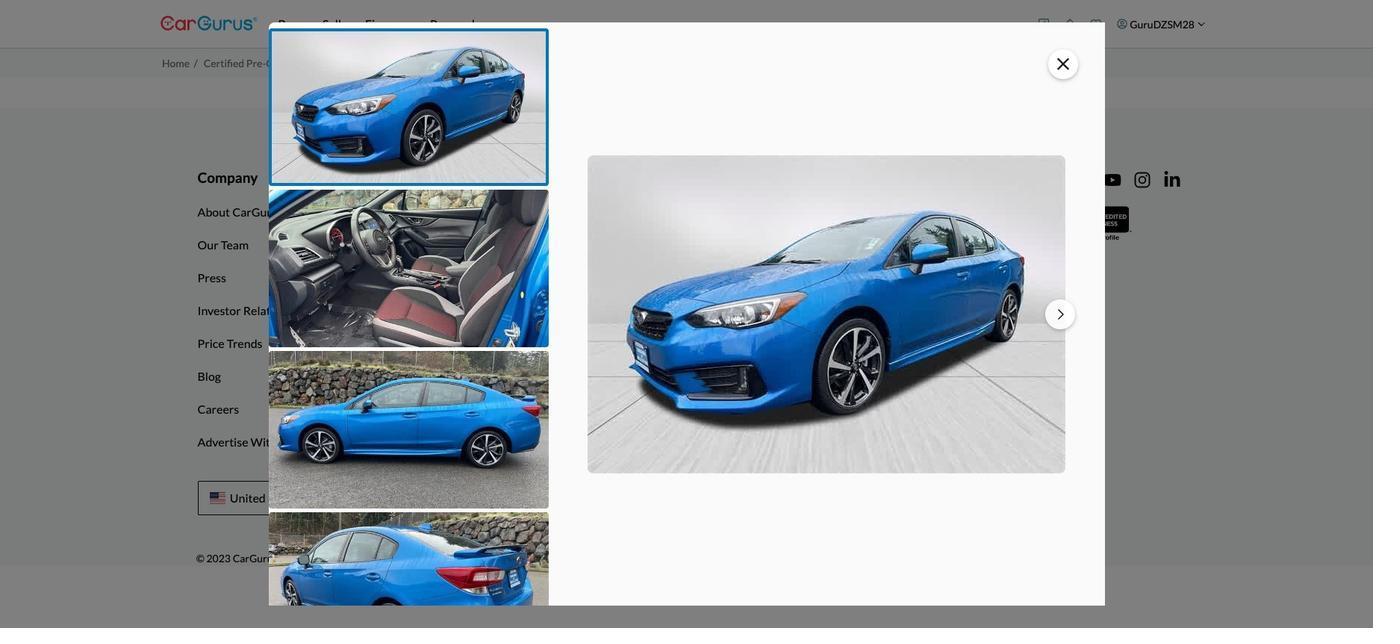 Task type: describe. For each thing, give the bounding box(es) containing it.
of
[[607, 205, 618, 219]]

for
[[406, 168, 427, 186]]

price trends link
[[186, 327, 274, 360]]

pre-
[[246, 57, 266, 69]]

policy
[[614, 238, 646, 252]]

states
[[268, 491, 301, 505]]

relations
[[243, 303, 292, 317]]

owned
[[266, 57, 300, 69]]

click for the bbb business review of this auto listing service in cambridge ma image
[[1062, 204, 1134, 242]]

about cargurus
[[198, 205, 284, 219]]

inc.,
[[282, 552, 300, 565]]

ads
[[653, 336, 673, 350]]

view vehicle photo 2 image
[[269, 190, 549, 347]]

help link
[[875, 196, 922, 229]]

my privacy rights
[[573, 270, 667, 285]]

contact us
[[886, 238, 944, 252]]

view vehicle photo 1 image
[[269, 28, 549, 186]]

dealers
[[430, 168, 479, 186]]

view vehicle photo 3 image
[[269, 351, 549, 509]]

1 vertical spatial cargurus
[[279, 435, 330, 449]]

privacy inside the privacy policy link
[[573, 238, 612, 252]]

share
[[648, 303, 678, 317]]

information
[[748, 303, 811, 317]]

signup
[[443, 238, 479, 252]]

company
[[198, 168, 258, 186]]

my inside "link"
[[573, 270, 590, 285]]

investor relations link
[[186, 294, 304, 327]]

investor
[[198, 303, 241, 317]]

careers link
[[186, 393, 250, 426]]

our team
[[198, 238, 249, 252]]

home
[[162, 57, 190, 69]]

0 horizontal spatial rights
[[317, 552, 346, 565]]

interest-based ads
[[573, 336, 673, 350]]

0 vertical spatial cargurus
[[232, 205, 284, 219]]

dealer signup link
[[394, 229, 490, 261]]

resources
[[443, 205, 498, 219]]

about
[[198, 205, 230, 219]]

not
[[591, 303, 611, 317]]

based
[[619, 336, 651, 350]]

view vehicle photo 4 image
[[269, 512, 549, 628]]

terms of use
[[573, 205, 640, 219]]

our team link
[[186, 229, 260, 261]]

team
[[221, 238, 249, 252]]

dealer for dealer resources
[[406, 205, 441, 219]]

security
[[573, 369, 616, 383]]

certified pre-owned link
[[204, 57, 300, 69]]

(en)
[[303, 491, 326, 505]]

saved cars image
[[1091, 19, 1102, 29]]

united states (en)
[[230, 491, 326, 505]]

cargurus logo homepage link image
[[160, 3, 257, 45]]

privacy policy
[[573, 238, 646, 252]]



Task type: vqa. For each thing, say whether or not it's contained in the screenshot.
"(970)"
no



Task type: locate. For each thing, give the bounding box(es) containing it.
1 horizontal spatial rights
[[634, 270, 667, 285]]

terms for terms of use
[[573, 205, 605, 219]]

cargurus logo homepage link link
[[160, 3, 257, 45]]

press link
[[186, 261, 238, 294]]

menu bar
[[257, 0, 1031, 48]]

with
[[251, 435, 277, 449]]

contact us link
[[875, 229, 955, 261]]

press
[[198, 270, 226, 285]]

advertise with cargurus link
[[186, 426, 342, 459]]

us image
[[210, 492, 225, 504]]

advertise
[[198, 435, 248, 449]]

my privacy rights link
[[562, 261, 678, 294]]

personal
[[700, 303, 746, 317]]

sell
[[613, 303, 632, 317]]

1 vertical spatial my
[[681, 303, 698, 317]]

privacy
[[573, 238, 612, 252], [592, 270, 631, 285]]

dealer down for
[[406, 205, 441, 219]]

home / certified pre-owned
[[162, 57, 300, 69]]

1 vertical spatial privacy
[[592, 270, 631, 285]]

blog link
[[186, 360, 232, 393]]

2023
[[207, 552, 231, 565]]

help up contact
[[886, 205, 911, 219]]

©
[[196, 552, 205, 565]]

terms for terms
[[573, 168, 612, 186]]

1 terms from the top
[[573, 168, 612, 186]]

2 terms from the top
[[573, 205, 605, 219]]

dealer left signup
[[406, 238, 441, 252]]

my right share
[[681, 303, 698, 317]]

dealer
[[406, 205, 441, 219], [406, 238, 441, 252]]

rights up or
[[634, 270, 667, 285]]

add a car review image
[[1039, 19, 1049, 29]]

rights right all
[[317, 552, 346, 565]]

security link
[[562, 360, 627, 393]]

dealer for dealer signup
[[406, 238, 441, 252]]

1 vertical spatial terms
[[573, 205, 605, 219]]

home link
[[162, 57, 190, 69]]

for dealers
[[406, 168, 479, 186]]

contact
[[886, 238, 928, 252]]

certified
[[204, 57, 244, 69]]

0 vertical spatial terms
[[573, 168, 612, 186]]

price
[[198, 336, 225, 350]]

vehicle full photo image
[[588, 155, 1066, 473]]

menu item
[[1109, 3, 1213, 45]]

2 dealer from the top
[[406, 238, 441, 252]]

0 vertical spatial help
[[886, 168, 916, 186]]

privacy down the privacy policy link
[[592, 270, 631, 285]]

dealer resources
[[406, 205, 498, 219]]

my
[[573, 270, 590, 285], [681, 303, 698, 317]]

terms
[[573, 168, 612, 186], [573, 205, 605, 219]]

about cargurus link
[[186, 196, 295, 229]]

terms left 'of' at the left
[[573, 205, 605, 219]]

use
[[620, 205, 640, 219]]

investor relations
[[198, 303, 292, 317]]

0 vertical spatial dealer
[[406, 205, 441, 219]]

1 dealer from the top
[[406, 205, 441, 219]]

next image image
[[1059, 309, 1065, 320]]

reserved.
[[348, 552, 393, 565]]

or
[[634, 303, 646, 317]]

1 vertical spatial rights
[[317, 552, 346, 565]]

trends
[[227, 336, 263, 350]]

us
[[930, 238, 944, 252]]

terms of use link
[[562, 196, 652, 229]]

united
[[230, 491, 266, 505]]

interest-based ads link
[[562, 327, 684, 360]]

help
[[886, 168, 916, 186], [886, 205, 911, 219]]

1 vertical spatial help
[[886, 205, 911, 219]]

do
[[573, 303, 589, 317]]

0 vertical spatial my
[[573, 270, 590, 285]]

privacy policy link
[[562, 229, 657, 261]]

privacy down terms of use link
[[573, 238, 612, 252]]

do not sell or share my personal information link
[[562, 294, 822, 327]]

dealer resources link
[[394, 196, 509, 229]]

dealer signup
[[406, 238, 479, 252]]

advertise with cargurus
[[198, 435, 330, 449]]

careers
[[198, 402, 239, 416]]

1 help from the top
[[886, 168, 916, 186]]

do not sell or share my personal information
[[573, 303, 811, 317]]

2 help from the top
[[886, 205, 911, 219]]

0 vertical spatial rights
[[634, 270, 667, 285]]

close image
[[1057, 55, 1069, 74]]

cargurus up the team
[[232, 205, 284, 219]]

rights inside "link"
[[634, 270, 667, 285]]

help up the help link
[[886, 168, 916, 186]]

1 horizontal spatial my
[[681, 303, 698, 317]]

privacy inside 'my privacy rights' "link"
[[592, 270, 631, 285]]

0 vertical spatial privacy
[[573, 238, 612, 252]]

0 horizontal spatial my
[[573, 270, 590, 285]]

terms up terms of use
[[573, 168, 612, 186]]

price trends
[[198, 336, 263, 350]]

blog
[[198, 369, 221, 383]]

/
[[194, 57, 198, 69]]

cargurus,
[[233, 552, 280, 565]]

cargurus
[[232, 205, 284, 219], [279, 435, 330, 449]]

© 2023 cargurus, inc., all rights reserved.
[[196, 552, 393, 565]]

1 vertical spatial dealer
[[406, 238, 441, 252]]

all
[[302, 552, 315, 565]]

rights
[[634, 270, 667, 285], [317, 552, 346, 565]]

cargurus right with at bottom left
[[279, 435, 330, 449]]

menu
[[1031, 3, 1213, 45]]

our
[[198, 238, 219, 252]]

my up do
[[573, 270, 590, 285]]

interest-
[[573, 336, 619, 350]]



